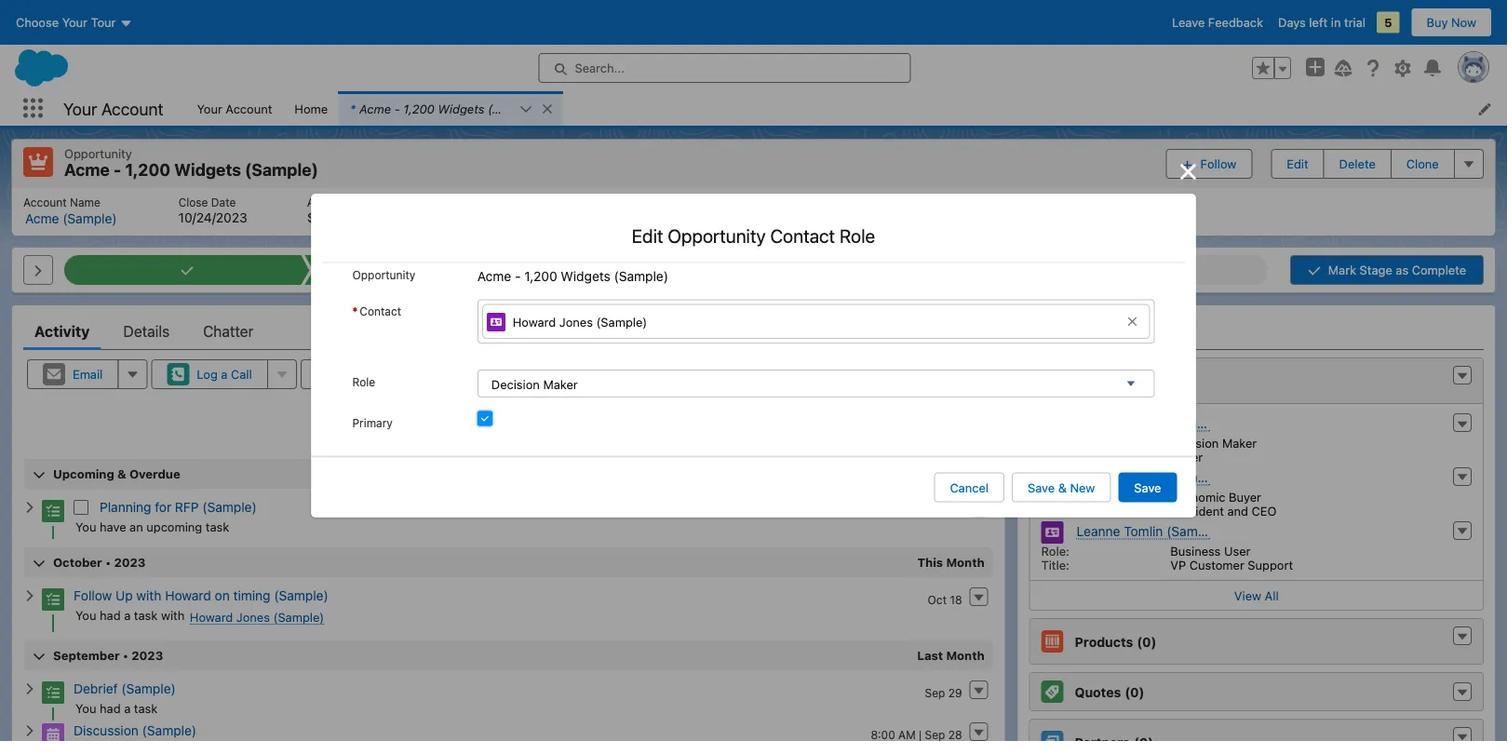 Task type: describe. For each thing, give the bounding box(es) containing it.
task
[[375, 367, 400, 381]]

delete
[[1340, 157, 1376, 171]]

list for leave feedback link
[[186, 91, 1508, 126]]

details
[[123, 323, 170, 340]]

with inside you had a task with howard jones (sample)
[[161, 608, 185, 622]]

september
[[53, 649, 120, 663]]

tab list containing activity
[[23, 313, 994, 350]]

quotes
[[1075, 684, 1122, 700]]

roles
[[1130, 373, 1165, 389]]

name
[[70, 196, 100, 209]]

tomlin
[[1124, 523, 1164, 539]]

opportunity for opportunity
[[353, 269, 416, 282]]

delete button
[[1324, 149, 1392, 179]]

discussion (sample) link
[[74, 724, 197, 739]]

10/24/2023
[[178, 210, 247, 225]]

(sample) inside account name acme (sample)
[[63, 211, 117, 226]]

oct 3
[[932, 505, 963, 518]]

text default image for quotes (0)
[[1457, 686, 1470, 700]]

buy now button
[[1412, 7, 1493, 37]]

2 vertical spatial widgets
[[561, 269, 611, 284]]

acme inside opportunity acme - 1,200 widgets (sample)
[[64, 160, 110, 180]]

customer
[[1190, 558, 1245, 572]]

new for new task
[[346, 367, 371, 381]]

0 horizontal spatial howard jones (sample)
[[513, 315, 648, 329]]

stage
[[1360, 263, 1393, 277]]

upcoming & overdue
[[53, 467, 180, 481]]

text default image for products (0)
[[1457, 631, 1470, 644]]

(0) for products (0)
[[1138, 634, 1157, 649]]

opportunity for opportunity owner
[[440, 196, 504, 209]]

owner
[[507, 196, 541, 209]]

details link
[[123, 313, 170, 350]]

you for you had a task with howard jones (sample)
[[75, 608, 96, 622]]

products
[[1075, 634, 1134, 649]]

task image for debrief
[[42, 682, 64, 704]]

mark
[[1329, 263, 1357, 277]]

planning for rfp (sample)
[[100, 500, 257, 515]]

you had a task
[[75, 701, 158, 715]]

leave
[[1173, 15, 1206, 29]]

view all
[[1235, 589, 1280, 603]]

0 vertical spatial with
[[136, 588, 162, 604]]

planning
[[100, 500, 151, 515]]

0 vertical spatial task
[[206, 520, 229, 534]]

0 vertical spatial howard jones (sample) link
[[482, 304, 1151, 339]]

activity
[[34, 323, 90, 340]]

2 horizontal spatial new
[[1071, 481, 1096, 495]]

last month
[[918, 649, 985, 663]]

upcoming
[[53, 467, 114, 481]]

debrief
[[74, 682, 118, 697]]

acme right home link at the top left of the page
[[360, 102, 391, 115]]

your inside your account link
[[197, 102, 222, 115]]

view all link
[[1031, 580, 1484, 610]]

0 horizontal spatial buyer
[[1171, 450, 1204, 464]]

account inside account name acme (sample)
[[23, 196, 67, 209]]

opportunity for opportunity acme - 1,200 widgets (sample)
[[64, 146, 132, 160]]

follow for follow
[[1201, 157, 1237, 171]]

new task button
[[301, 360, 416, 389]]

howard jones (sample) inside contact roles element
[[1077, 415, 1221, 431]]

you for you have an upcoming task
[[75, 520, 96, 534]]

have
[[100, 520, 126, 534]]

timing
[[233, 588, 271, 604]]

close
[[178, 196, 208, 209]]

home
[[295, 102, 328, 115]]

1 vertical spatial howard jones (sample) link
[[1077, 415, 1221, 432]]

role: for jennifer
[[1042, 490, 1070, 504]]

home link
[[283, 91, 339, 126]]

leanne tomlin (sample)
[[1077, 523, 1222, 539]]

october
[[53, 556, 102, 570]]

save button
[[1119, 473, 1178, 503]]

jones inside contact roles element
[[1127, 415, 1163, 431]]

contact roles
[[1075, 373, 1165, 389]]

2023 for september  •  2023
[[132, 649, 163, 663]]

2 horizontal spatial 1,200
[[525, 269, 558, 284]]

a inside button
[[221, 367, 228, 381]]

date
[[211, 196, 236, 209]]

acme - 1,200 widgets (sample)
[[478, 269, 669, 284]]

support
[[1248, 558, 1294, 572]]

0 vertical spatial role
[[840, 224, 876, 246]]

path options list box
[[64, 255, 1269, 285]]

* acme - 1,200 widgets (sample) | opportunity
[[350, 102, 618, 115]]

save for save
[[1135, 481, 1162, 495]]

upcoming
[[147, 520, 202, 534]]

vp
[[1171, 558, 1187, 572]]

vp customer support
[[1171, 558, 1294, 572]]

now
[[1452, 15, 1477, 29]]

5
[[1385, 15, 1393, 29]]

feedback
[[1209, 15, 1264, 29]]

quotes image
[[1042, 681, 1064, 703]]

buy now
[[1427, 15, 1477, 29]]

sep
[[925, 686, 946, 699]]

chatter link
[[203, 313, 254, 350]]

task image
[[42, 500, 64, 523]]

quotes (0)
[[1075, 684, 1145, 700]]

oct for you had a task with
[[928, 593, 947, 606]]

text default image for "partners" element
[[1457, 731, 1470, 741]]

search... button
[[539, 53, 911, 83]]

close date 10/24/2023
[[178, 196, 247, 225]]

inverse image
[[1178, 161, 1200, 183]]

call
[[231, 367, 252, 381]]

activity link
[[34, 313, 90, 350]]

a for you had a task
[[124, 701, 131, 715]]

save & new
[[1028, 481, 1096, 495]]

maker inside popup button
[[543, 378, 578, 392]]

2 horizontal spatial -
[[515, 269, 521, 284]]

october  •  2023
[[53, 556, 146, 570]]

amount
[[307, 196, 348, 209]]

1 vertical spatial role
[[353, 375, 375, 388]]

opportunity right "|"
[[550, 102, 618, 115]]

cancel button
[[935, 473, 1005, 503]]

* for * acme - 1,200 widgets (sample) | opportunity
[[350, 102, 356, 115]]

contact roles link
[[1075, 373, 1192, 389]]

• for september
[[123, 649, 129, 663]]

contact roles element
[[1030, 358, 1485, 611]]

had for you had a task
[[100, 701, 121, 715]]

jennifer stamos (sample) link
[[1077, 469, 1233, 486]]

you for you had a task
[[75, 701, 96, 715]]

- for acme - 1,200 widgets (sample) | opportunity
[[395, 102, 400, 115]]

decision maker inside contact roles element
[[1171, 436, 1258, 450]]

1 horizontal spatial jones
[[560, 315, 593, 329]]

view
[[1235, 589, 1262, 603]]

edit opportunity contact role
[[632, 224, 876, 246]]

0 horizontal spatial your
[[63, 98, 97, 119]]

email
[[73, 367, 103, 381]]

all
[[1265, 589, 1280, 603]]

29
[[949, 686, 963, 699]]

last
[[918, 649, 944, 663]]

jones inside you had a task with howard jones (sample)
[[236, 610, 270, 624]]

1 vertical spatial buyer
[[1230, 490, 1262, 504]]

0 vertical spatial contact
[[771, 224, 836, 246]]

(sample) inside opportunity acme - 1,200 widgets (sample)
[[245, 160, 318, 180]]



Task type: locate. For each thing, give the bounding box(es) containing it.
(0) right products
[[1138, 634, 1157, 649]]

2 save from the left
[[1135, 481, 1162, 495]]

list
[[186, 91, 1508, 126], [12, 188, 1496, 236]]

0 vertical spatial -
[[395, 102, 400, 115]]

role: for leanne
[[1042, 544, 1070, 558]]

2 vertical spatial title:
[[1042, 558, 1070, 572]]

1 vertical spatial list
[[12, 188, 1496, 236]]

leanne tomlin (sample) image
[[1042, 522, 1064, 544]]

0 horizontal spatial your account
[[63, 98, 163, 119]]

(0) right quotes
[[1125, 684, 1145, 700]]

a
[[221, 367, 228, 381], [124, 608, 131, 622], [124, 701, 131, 715]]

$110,000.00
[[307, 210, 381, 225]]

related link
[[1041, 313, 1096, 350]]

text default image
[[1457, 370, 1470, 383], [1457, 731, 1470, 741]]

task for you had a task
[[134, 701, 158, 715]]

1 vertical spatial text default image
[[1457, 731, 1470, 741]]

task image down october
[[42, 589, 64, 611]]

opportunity left 'owner'
[[440, 196, 504, 209]]

leanne tomlin (sample) link
[[1077, 523, 1222, 540]]

account left home link at the top left of the page
[[226, 102, 272, 115]]

follow for follow up with howard on timing (sample)
[[74, 588, 112, 604]]

1 vertical spatial text default image
[[1457, 631, 1470, 644]]

2023 up the debrief (sample)
[[132, 649, 163, 663]]

1 horizontal spatial new
[[495, 367, 520, 381]]

-
[[395, 102, 400, 115], [114, 160, 121, 180], [515, 269, 521, 284]]

you down debrief
[[75, 701, 96, 715]]

1 horizontal spatial -
[[395, 102, 400, 115]]

1 vertical spatial edit
[[632, 224, 664, 246]]

0 vertical spatial title:
[[1042, 450, 1070, 464]]

left
[[1310, 15, 1328, 29]]

1 vertical spatial widgets
[[174, 160, 241, 180]]

sep 29
[[925, 686, 963, 699]]

0 vertical spatial howard jones (sample)
[[513, 315, 648, 329]]

overdue
[[129, 467, 180, 481]]

1 horizontal spatial save
[[1135, 481, 1162, 495]]

1,200 inside list item
[[404, 102, 435, 115]]

1 title: from the top
[[1042, 450, 1070, 464]]

acme up name
[[64, 160, 110, 180]]

decision maker button
[[478, 370, 1155, 398]]

1 vertical spatial (0)
[[1125, 684, 1145, 700]]

title: up leanne tomlin (sample) image
[[1042, 504, 1070, 518]]

1,200 inside opportunity acme - 1,200 widgets (sample)
[[125, 160, 171, 180]]

your
[[63, 98, 97, 119], [197, 102, 222, 115]]

howard up event on the left of page
[[513, 315, 556, 329]]

a for you had a task with howard jones (sample)
[[124, 608, 131, 622]]

jones down timing
[[236, 610, 270, 624]]

*
[[350, 102, 356, 115], [353, 305, 358, 318]]

month for last month
[[947, 649, 985, 663]]

acme (sample) link
[[25, 211, 117, 227]]

buy
[[1427, 15, 1449, 29]]

september  •  2023
[[53, 649, 163, 663]]

you up september
[[75, 608, 96, 622]]

search...
[[575, 61, 625, 75]]

howard jones (sample) down acme - 1,200 widgets (sample)
[[513, 315, 648, 329]]

2 month from the top
[[947, 649, 985, 663]]

0 horizontal spatial follow
[[74, 588, 112, 604]]

save inside button
[[1028, 481, 1055, 495]]

1 vertical spatial oct
[[928, 593, 947, 606]]

month right the last
[[947, 649, 985, 663]]

task image up event icon
[[42, 682, 64, 704]]

(sample) inside you had a task with howard jones (sample)
[[273, 610, 324, 624]]

1 save from the left
[[1028, 481, 1055, 495]]

& left jennifer
[[1059, 481, 1067, 495]]

& inside dropdown button
[[117, 467, 126, 481]]

(0) for quotes (0)
[[1125, 684, 1145, 700]]

this
[[918, 556, 944, 570]]

0 horizontal spatial jones
[[236, 610, 270, 624]]

title: for jennifer
[[1042, 504, 1070, 518]]

products (0)
[[1075, 634, 1157, 649]]

1 vertical spatial 2023
[[132, 649, 163, 663]]

1 horizontal spatial buyer
[[1230, 490, 1262, 504]]

account up acme (sample) link
[[23, 196, 67, 209]]

new
[[346, 367, 371, 381], [495, 367, 520, 381], [1071, 481, 1096, 495]]

(0) inside products element
[[1138, 634, 1157, 649]]

- up account name acme (sample) at the left top of the page
[[114, 160, 121, 180]]

1 horizontal spatial decision
[[1171, 436, 1220, 450]]

save & new button
[[1012, 473, 1112, 503]]

clone button
[[1391, 149, 1456, 179]]

2 role: from the top
[[1042, 544, 1070, 558]]

1 vertical spatial you
[[75, 608, 96, 622]]

opportunity image
[[23, 147, 53, 177]]

1 had from the top
[[100, 608, 121, 622]]

you
[[75, 520, 96, 534], [75, 608, 96, 622], [75, 701, 96, 715]]

opportunity inside opportunity acme - 1,200 widgets (sample)
[[64, 146, 132, 160]]

save
[[1028, 481, 1055, 495], [1135, 481, 1162, 495]]

acme down opportunity image
[[25, 211, 59, 226]]

related
[[1041, 323, 1096, 340]]

2 vertical spatial a
[[124, 701, 131, 715]]

* right home link at the top left of the page
[[350, 102, 356, 115]]

2 horizontal spatial widgets
[[561, 269, 611, 284]]

you left the have
[[75, 520, 96, 534]]

0 vertical spatial oct
[[932, 505, 952, 518]]

3 you from the top
[[75, 701, 96, 715]]

0 vertical spatial jones
[[560, 315, 593, 329]]

1 vertical spatial 1,200
[[125, 160, 171, 180]]

task image for follow
[[42, 589, 64, 611]]

you inside you had a task with howard jones (sample)
[[75, 608, 96, 622]]

1 role: from the top
[[1042, 490, 1070, 504]]

edit up path options list box
[[632, 224, 664, 246]]

task for you had a task with howard jones (sample)
[[134, 608, 158, 622]]

0 horizontal spatial contact
[[360, 305, 402, 318]]

0 vertical spatial maker
[[543, 378, 578, 392]]

|
[[542, 102, 547, 115]]

edit inside button
[[1287, 157, 1309, 171]]

2 you from the top
[[75, 608, 96, 622]]

2 vertical spatial jones
[[236, 610, 270, 624]]

with
[[136, 588, 162, 604], [161, 608, 185, 622]]

contact for contact
[[360, 305, 402, 318]]

1 horizontal spatial your account
[[197, 102, 272, 115]]

an
[[130, 520, 143, 534]]

1 text default image from the top
[[1457, 370, 1470, 383]]

2 vertical spatial you
[[75, 701, 96, 715]]

a down debrief (sample) link
[[124, 701, 131, 715]]

a inside you had a task with howard jones (sample)
[[124, 608, 131, 622]]

howard jones (sample) link up 'decision maker' popup button
[[482, 304, 1151, 339]]

text default image
[[541, 102, 554, 116], [1457, 631, 1470, 644], [1457, 686, 1470, 700]]

0 vertical spatial •
[[105, 556, 111, 570]]

1 horizontal spatial contact
[[771, 224, 836, 246]]

howard down follow up with howard on timing (sample) link
[[190, 610, 233, 624]]

1 horizontal spatial account
[[101, 98, 163, 119]]

had
[[100, 608, 121, 622], [100, 701, 121, 715]]

title:
[[1042, 450, 1070, 464], [1042, 504, 1070, 518], [1042, 558, 1070, 572]]

1 vertical spatial a
[[124, 608, 131, 622]]

on
[[215, 588, 230, 604]]

follow up with howard on timing (sample)
[[74, 588, 329, 604]]

days
[[1279, 15, 1307, 29]]

event image
[[42, 724, 64, 741]]

jones down roles
[[1127, 415, 1163, 431]]

widgets for acme - 1,200 widgets (sample)
[[174, 160, 241, 180]]

• for october
[[105, 556, 111, 570]]

opportunity down $110,000.00 at the left top of page
[[353, 269, 416, 282]]

new inside "button"
[[346, 367, 371, 381]]

widgets inside opportunity acme - 1,200 widgets (sample)
[[174, 160, 241, 180]]

title: up jennifer stamos (sample) image
[[1042, 450, 1070, 464]]

3
[[955, 505, 963, 518]]

text default image inside list item
[[541, 102, 554, 116]]

task image
[[42, 589, 64, 611], [42, 682, 64, 704]]

1 horizontal spatial follow
[[1201, 157, 1237, 171]]

0 vertical spatial text default image
[[541, 102, 554, 116]]

complete
[[1413, 263, 1467, 277]]

0 horizontal spatial save
[[1028, 481, 1055, 495]]

1 task image from the top
[[42, 589, 64, 611]]

• right october
[[105, 556, 111, 570]]

buyer
[[1171, 450, 1204, 464], [1230, 490, 1262, 504]]

1 horizontal spatial edit
[[1287, 157, 1309, 171]]

howard up you had a task with howard jones (sample)
[[165, 588, 211, 604]]

0 vertical spatial had
[[100, 608, 121, 622]]

1 vertical spatial task image
[[42, 682, 64, 704]]

2 vertical spatial -
[[515, 269, 521, 284]]

jones down acme - 1,200 widgets (sample)
[[560, 315, 593, 329]]

clone
[[1407, 157, 1440, 171]]

0 vertical spatial (0)
[[1138, 634, 1157, 649]]

had inside you had a task with howard jones (sample)
[[100, 608, 121, 622]]

& left overdue
[[117, 467, 126, 481]]

economic buyer
[[1171, 490, 1262, 504]]

new left event on the left of page
[[495, 367, 520, 381]]

- inside opportunity acme - 1,200 widgets (sample)
[[114, 160, 121, 180]]

3 title: from the top
[[1042, 558, 1070, 572]]

2 vertical spatial contact
[[1075, 373, 1127, 389]]

user
[[1225, 544, 1251, 558]]

edit for edit
[[1287, 157, 1309, 171]]

howard jones (sample) link down timing
[[190, 610, 324, 625]]

& for new
[[1059, 481, 1067, 495]]

2 horizontal spatial account
[[226, 102, 272, 115]]

decision maker up economic buyer
[[1171, 436, 1258, 450]]

0 horizontal spatial account
[[23, 196, 67, 209]]

1 vertical spatial title:
[[1042, 504, 1070, 518]]

decision maker inside popup button
[[492, 378, 578, 392]]

role: down "save & new" button
[[1042, 544, 1070, 558]]

save up leanne tomlin (sample)
[[1135, 481, 1162, 495]]

event
[[523, 367, 554, 381]]

0 vertical spatial edit
[[1287, 157, 1309, 171]]

0 vertical spatial you
[[75, 520, 96, 534]]

1 vertical spatial month
[[947, 649, 985, 663]]

2 horizontal spatial contact
[[1075, 373, 1127, 389]]

your account link
[[186, 91, 283, 126]]

0 vertical spatial 2023
[[114, 556, 146, 570]]

list item containing *
[[339, 91, 618, 126]]

your account inside list
[[197, 102, 272, 115]]

1 horizontal spatial your
[[197, 102, 222, 115]]

planning for rfp (sample) link
[[100, 500, 257, 515]]

* up new task "button"
[[353, 305, 358, 318]]

howard jones (sample) link
[[482, 304, 1151, 339], [1077, 415, 1221, 432], [190, 610, 324, 625]]

0 vertical spatial 1,200
[[404, 102, 435, 115]]

1,200 for acme - 1,200 widgets (sample) | opportunity
[[404, 102, 435, 115]]

widgets inside list item
[[438, 102, 485, 115]]

new event button
[[449, 360, 570, 389]]

0 horizontal spatial &
[[117, 467, 126, 481]]

1 vertical spatial jones
[[1127, 415, 1163, 431]]

follow
[[1201, 157, 1237, 171], [74, 588, 112, 604]]

had for you had a task with howard jones (sample)
[[100, 608, 121, 622]]

1 vertical spatial •
[[123, 649, 129, 663]]

economic
[[1171, 490, 1226, 504]]

task inside you had a task with howard jones (sample)
[[134, 608, 158, 622]]

0 horizontal spatial •
[[105, 556, 111, 570]]

decision up 'primary' checkbox
[[492, 378, 540, 392]]

with down follow up with howard on timing (sample) link
[[161, 608, 185, 622]]

2 vertical spatial howard jones (sample) link
[[190, 610, 324, 625]]

role: up leanne tomlin (sample) image
[[1042, 490, 1070, 504]]

2 horizontal spatial jones
[[1127, 415, 1163, 431]]

0 vertical spatial list
[[186, 91, 1508, 126]]

a right log
[[221, 367, 228, 381]]

1 horizontal spatial &
[[1059, 481, 1067, 495]]

decision inside contact roles element
[[1171, 436, 1220, 450]]

• up the debrief (sample)
[[123, 649, 129, 663]]

0 horizontal spatial decision maker
[[492, 378, 578, 392]]

1 vertical spatial howard jones (sample)
[[1077, 415, 1221, 431]]

1 you from the top
[[75, 520, 96, 534]]

- right home
[[395, 102, 400, 115]]

decision maker
[[492, 378, 578, 392], [1171, 436, 1258, 450]]

* inside list
[[350, 102, 356, 115]]

0 vertical spatial task image
[[42, 589, 64, 611]]

month for this month
[[947, 556, 985, 570]]

1,200 for acme - 1,200 widgets (sample)
[[125, 160, 171, 180]]

oct left "18"
[[928, 593, 947, 606]]

follow up with howard on timing (sample) link
[[74, 588, 329, 604]]

oct
[[932, 505, 952, 518], [928, 593, 947, 606]]

opportunity owner
[[440, 196, 541, 209]]

1 horizontal spatial 1,200
[[404, 102, 435, 115]]

0 vertical spatial decision maker
[[492, 378, 578, 392]]

business user
[[1171, 544, 1251, 558]]

as
[[1397, 263, 1409, 277]]

2023 up up
[[114, 556, 146, 570]]

Primary checkbox
[[478, 411, 493, 426]]

new right jennifer stamos (sample) image
[[1071, 481, 1096, 495]]

follow button
[[1167, 149, 1253, 179]]

account up opportunity acme - 1,200 widgets (sample) on the left top of page
[[101, 98, 163, 119]]

2 text default image from the top
[[1457, 731, 1470, 741]]

chatter
[[203, 323, 254, 340]]

follow left up
[[74, 588, 112, 604]]

save inside button
[[1135, 481, 1162, 495]]

1 month from the top
[[947, 556, 985, 570]]

2 task image from the top
[[42, 682, 64, 704]]

month right the 'this'
[[947, 556, 985, 570]]

1 vertical spatial decision maker
[[1171, 436, 1258, 450]]

primary
[[353, 417, 393, 430]]

0 horizontal spatial maker
[[543, 378, 578, 392]]

2 vertical spatial text default image
[[1457, 686, 1470, 700]]

0 vertical spatial follow
[[1201, 157, 1237, 171]]

howard inside you had a task with howard jones (sample)
[[190, 610, 233, 624]]

text default image inside products element
[[1457, 631, 1470, 644]]

1,200
[[404, 102, 435, 115], [125, 160, 171, 180], [525, 269, 558, 284]]

howard jones (sample) down roles
[[1077, 415, 1221, 431]]

text default image for contact roles element
[[1457, 370, 1470, 383]]

acme down opportunity owner
[[478, 269, 512, 284]]

2023 for october  •  2023
[[114, 556, 146, 570]]

decision up jennifer stamos (sample)
[[1171, 436, 1220, 450]]

0 vertical spatial role:
[[1042, 490, 1070, 504]]

(0)
[[1138, 634, 1157, 649], [1125, 684, 1145, 700]]

text default image inside "partners" element
[[1457, 731, 1470, 741]]

products element
[[1030, 618, 1485, 665]]

howard jones (sample) link down roles
[[1077, 415, 1221, 432]]

1 horizontal spatial decision maker
[[1171, 436, 1258, 450]]

0 vertical spatial decision
[[492, 378, 540, 392]]

&
[[117, 467, 126, 481], [1059, 481, 1067, 495]]

new left 'task'
[[346, 367, 371, 381]]

0 vertical spatial widgets
[[438, 102, 485, 115]]

role
[[840, 224, 876, 246], [353, 375, 375, 388]]

1 vertical spatial follow
[[74, 588, 112, 604]]

email button
[[27, 360, 119, 389]]

a down up
[[124, 608, 131, 622]]

& for overdue
[[117, 467, 126, 481]]

* for *
[[353, 305, 358, 318]]

howard down contact roles
[[1077, 415, 1123, 431]]

0 vertical spatial text default image
[[1457, 370, 1470, 383]]

log
[[197, 367, 218, 381]]

0 vertical spatial a
[[221, 367, 228, 381]]

new for new event
[[495, 367, 520, 381]]

howard inside contact roles element
[[1077, 415, 1123, 431]]

mark stage as complete
[[1329, 263, 1467, 277]]

follow right inverse icon
[[1201, 157, 1237, 171]]

decision maker up 'primary' checkbox
[[492, 378, 578, 392]]

0 horizontal spatial new
[[346, 367, 371, 381]]

title: down leanne tomlin (sample) image
[[1042, 558, 1070, 572]]

leave feedback
[[1173, 15, 1264, 29]]

opportunity acme - 1,200 widgets (sample)
[[64, 146, 318, 180]]

opportunity up path options list box
[[668, 224, 766, 246]]

you have an upcoming task
[[75, 520, 229, 534]]

widgets
[[438, 102, 485, 115], [174, 160, 241, 180], [561, 269, 611, 284]]

new task
[[346, 367, 400, 381]]

jones
[[560, 315, 593, 329], [1127, 415, 1163, 431], [236, 610, 270, 624]]

jennifer stamos (sample) image
[[1042, 468, 1064, 490]]

0 horizontal spatial decision
[[492, 378, 540, 392]]

follow inside button
[[1201, 157, 1237, 171]]

0 vertical spatial *
[[350, 102, 356, 115]]

- for acme - 1,200 widgets (sample)
[[114, 160, 121, 180]]

task up the september  •  2023
[[134, 608, 158, 622]]

had down up
[[100, 608, 121, 622]]

list containing your account
[[186, 91, 1508, 126]]

with right up
[[136, 588, 162, 604]]

title: for leanne
[[1042, 558, 1070, 572]]

& inside button
[[1059, 481, 1067, 495]]

edit for edit opportunity contact role
[[632, 224, 664, 246]]

save for save & new
[[1028, 481, 1055, 495]]

- inside list
[[395, 102, 400, 115]]

decision inside 'decision maker' popup button
[[492, 378, 540, 392]]

trial
[[1345, 15, 1366, 29]]

2 title: from the top
[[1042, 504, 1070, 518]]

2 had from the top
[[100, 701, 121, 715]]

list for your account link
[[12, 188, 1496, 236]]

maker inside contact roles element
[[1223, 436, 1258, 450]]

1 vertical spatial contact
[[360, 305, 402, 318]]

- down 'owner'
[[515, 269, 521, 284]]

2 vertical spatial 1,200
[[525, 269, 558, 284]]

list item
[[339, 91, 618, 126]]

contact for contact roles
[[1075, 373, 1127, 389]]

1 vertical spatial role:
[[1042, 544, 1070, 558]]

0 horizontal spatial 1,200
[[125, 160, 171, 180]]

acme inside account name acme (sample)
[[25, 211, 59, 226]]

list containing 10/24/2023
[[12, 188, 1496, 236]]

task right upcoming on the bottom left
[[206, 520, 229, 534]]

tab list
[[23, 313, 994, 350]]

edit left delete
[[1287, 157, 1309, 171]]

log a call
[[197, 367, 252, 381]]

1 vertical spatial task
[[134, 608, 158, 622]]

task up discussion (sample)
[[134, 701, 158, 715]]

opportunity up name
[[64, 146, 132, 160]]

oct for you have an upcoming task
[[932, 505, 952, 518]]

0 vertical spatial buyer
[[1171, 450, 1204, 464]]

days left in trial
[[1279, 15, 1366, 29]]

president
[[1171, 504, 1225, 518]]

widgets for acme - 1,200 widgets (sample) | opportunity
[[438, 102, 485, 115]]

oct left 3
[[932, 505, 952, 518]]

1 vertical spatial *
[[353, 305, 358, 318]]

save up leanne tomlin (sample) image
[[1028, 481, 1055, 495]]

this month
[[918, 556, 985, 570]]

0 horizontal spatial role
[[353, 375, 375, 388]]

group
[[1253, 57, 1292, 79]]

partners element
[[1030, 719, 1485, 741]]

debrief (sample)
[[74, 682, 176, 697]]

had up discussion
[[100, 701, 121, 715]]



Task type: vqa. For each thing, say whether or not it's contained in the screenshot.
Accounts list item
no



